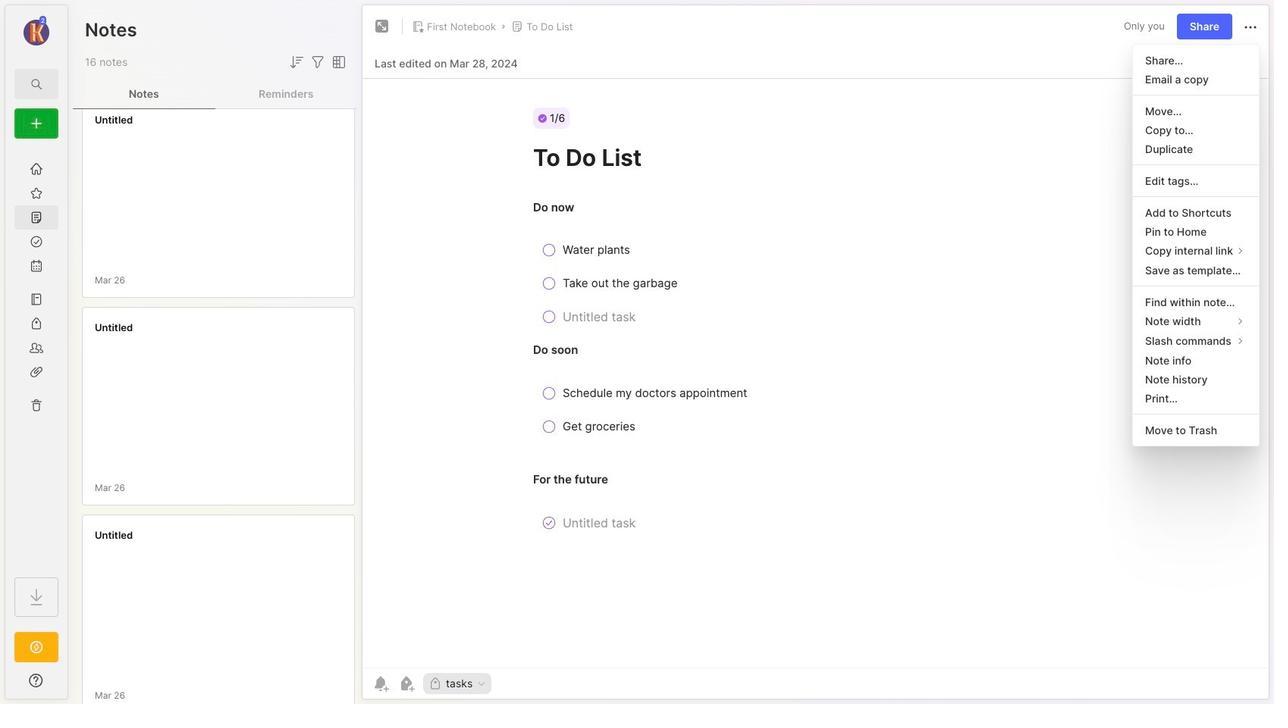 Task type: vqa. For each thing, say whether or not it's contained in the screenshot.
"row group"
no



Task type: locate. For each thing, give the bounding box(es) containing it.
tree inside main element
[[5, 148, 68, 564]]

More actions field
[[1242, 17, 1260, 36]]

home image
[[29, 162, 44, 177]]

note window element
[[362, 5, 1270, 704]]

dropdown list menu
[[1133, 51, 1259, 440]]

tasks Tag actions field
[[473, 679, 487, 689]]

WHAT'S NEW field
[[5, 669, 68, 693]]

main element
[[0, 0, 73, 705]]

tree
[[5, 148, 68, 564]]

expand note image
[[373, 17, 391, 36]]

tab list
[[73, 79, 357, 109]]



Task type: describe. For each thing, give the bounding box(es) containing it.
Copy internal link field
[[1133, 241, 1259, 261]]

edit search image
[[27, 75, 46, 93]]

Add filters field
[[309, 53, 327, 71]]

View options field
[[327, 53, 348, 71]]

add a reminder image
[[372, 675, 390, 693]]

Note width field
[[1133, 312, 1259, 331]]

more actions image
[[1242, 18, 1260, 36]]

add filters image
[[309, 53, 327, 71]]

upgrade image
[[27, 639, 46, 657]]

Note Editor text field
[[363, 78, 1269, 668]]

click to expand image
[[66, 677, 78, 695]]

Sort options field
[[287, 53, 306, 71]]

Slash commands field
[[1133, 331, 1259, 351]]

Account field
[[5, 14, 68, 48]]

add tag image
[[397, 675, 416, 693]]



